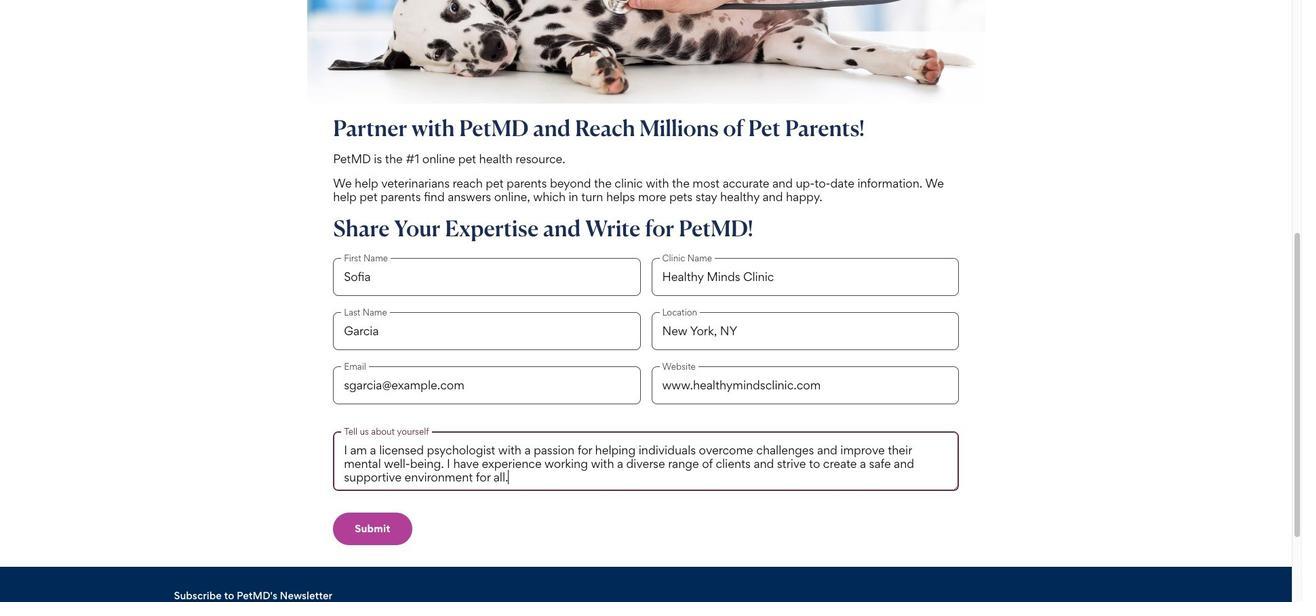 Task type: locate. For each thing, give the bounding box(es) containing it.
None text field
[[651, 258, 959, 296], [333, 313, 641, 351], [651, 313, 959, 351], [333, 443, 959, 492], [651, 258, 959, 296], [333, 313, 641, 351], [651, 313, 959, 351], [333, 443, 959, 492]]

None email field
[[333, 367, 641, 405]]

None text field
[[333, 258, 641, 296], [651, 367, 959, 405], [333, 258, 641, 296], [651, 367, 959, 405]]



Task type: vqa. For each thing, say whether or not it's contained in the screenshot.
Hershey's within Hershey's Milk Chocolate Bar Serving: 1.55 oz (43g) Theobromine: 64mg Caffeine: 9mg
no



Task type: describe. For each thing, give the bounding box(es) containing it.
petmd is the #1 online pet health resource. image
[[307, 0, 985, 104]]



